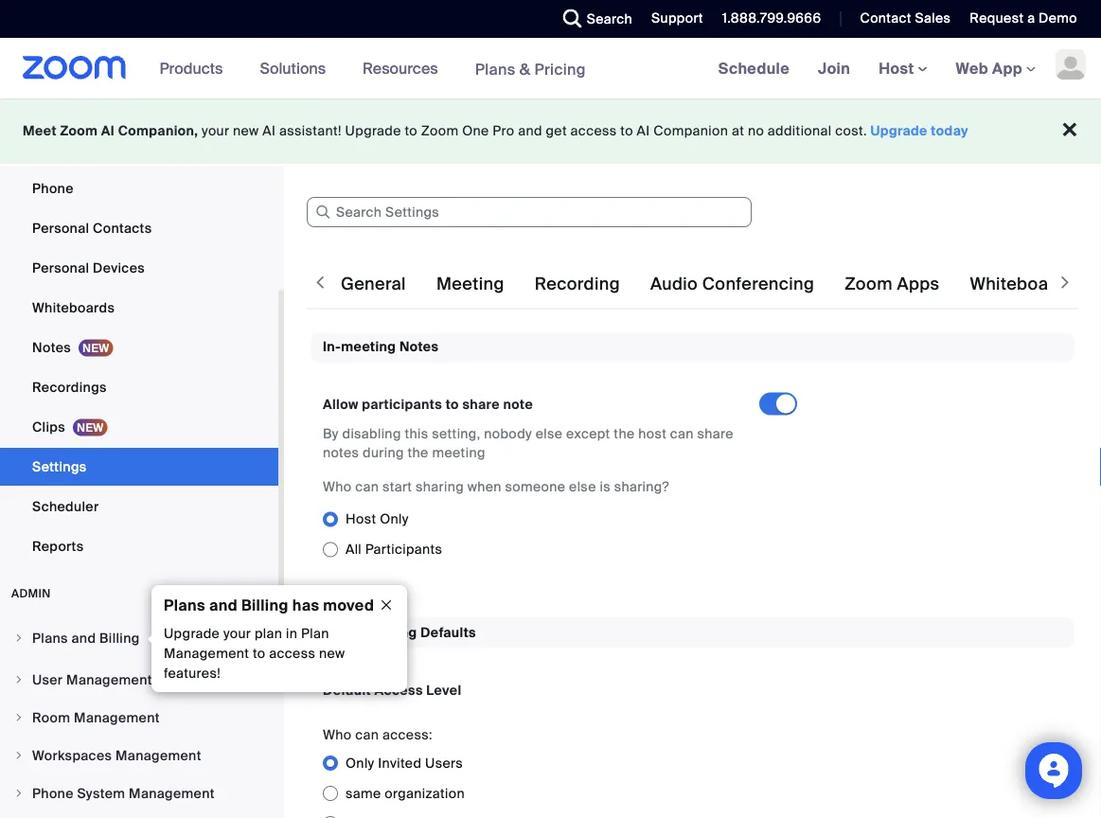 Task type: vqa. For each thing, say whether or not it's contained in the screenshot.
download, at the right bottom of the page
no



Task type: describe. For each thing, give the bounding box(es) containing it.
workspaces management
[[32, 747, 201, 764]]

solutions button
[[260, 38, 334, 99]]

scroll left image
[[311, 273, 330, 292]]

plans for plans & pricing
[[475, 59, 516, 79]]

join
[[818, 58, 851, 78]]

notes for notes sharing defaults
[[323, 624, 362, 641]]

admin
[[11, 586, 51, 601]]

upgrade inside upgrade your plan in plan management to access new features!
[[164, 625, 220, 643]]

personal for personal devices
[[32, 259, 89, 277]]

to down the resources dropdown button
[[405, 122, 418, 140]]

phone system management menu item
[[0, 776, 278, 812]]

to left companion
[[621, 122, 634, 140]]

in-
[[323, 338, 341, 356]]

disabling
[[342, 425, 401, 443]]

phone link
[[0, 170, 278, 207]]

room management menu item
[[0, 700, 278, 736]]

webinars link
[[0, 130, 278, 168]]

management for user management
[[66, 671, 152, 689]]

and for plans and billing has moved
[[209, 595, 238, 615]]

contacts
[[93, 219, 152, 237]]

whiteboard
[[970, 273, 1066, 295]]

right image for plans and billing
[[13, 633, 25, 644]]

personal contacts link
[[0, 209, 278, 247]]

users
[[425, 754, 463, 772]]

1 horizontal spatial else
[[569, 478, 596, 496]]

2 horizontal spatial upgrade
[[871, 122, 928, 140]]

scroll right image
[[1056, 273, 1075, 292]]

workspaces management menu item
[[0, 738, 278, 774]]

host
[[639, 425, 667, 443]]

sharing
[[366, 624, 417, 641]]

features!
[[164, 665, 221, 682]]

scheduler
[[32, 498, 99, 515]]

share inside by disabling this setting, nobody else except the host can share notes during the meeting
[[698, 425, 734, 443]]

1 horizontal spatial upgrade
[[345, 122, 401, 140]]

host button
[[879, 58, 928, 78]]

1 horizontal spatial zoom
[[421, 122, 459, 140]]

management inside upgrade your plan in plan management to access new features!
[[164, 645, 249, 663]]

support
[[652, 9, 704, 27]]

sharing
[[416, 478, 464, 496]]

&
[[520, 59, 531, 79]]

who for who can start sharing when someone else is sharing?
[[323, 478, 352, 496]]

one
[[462, 122, 489, 140]]

all
[[346, 541, 362, 558]]

banner containing products
[[0, 38, 1102, 100]]

default access level
[[323, 681, 462, 699]]

conferencing
[[703, 273, 815, 295]]

allow participants to share note
[[323, 396, 533, 413]]

schedule link
[[704, 38, 804, 99]]

when
[[468, 478, 502, 496]]

who can access: option group
[[323, 748, 760, 818]]

host for host
[[879, 58, 918, 78]]

3 ai from the left
[[637, 122, 650, 140]]

at
[[732, 122, 745, 140]]

nobody
[[484, 425, 532, 443]]

1 ai from the left
[[101, 122, 115, 140]]

phone system management
[[32, 785, 215, 802]]

search
[[587, 10, 633, 27]]

can for who can access:
[[355, 726, 379, 743]]

1.888.799.9666
[[722, 9, 822, 27]]

same organization
[[346, 785, 465, 802]]

your inside upgrade your plan in plan management to access new features!
[[223, 625, 251, 643]]

someone
[[505, 478, 566, 496]]

personal devices
[[32, 259, 145, 277]]

meetings navigation
[[704, 38, 1102, 100]]

start
[[383, 478, 412, 496]]

0 horizontal spatial zoom
[[60, 122, 98, 140]]

plans and billing has moved tooltip
[[147, 585, 407, 692]]

user
[[32, 671, 63, 689]]

and inside meet zoom ai companion, footer
[[518, 122, 543, 140]]

in
[[286, 625, 298, 643]]

access inside upgrade your plan in plan management to access new features!
[[269, 645, 316, 663]]

upgrade your plan in plan management to access new features!
[[164, 625, 345, 682]]

web app button
[[956, 58, 1036, 78]]

access:
[[383, 726, 433, 743]]

is
[[600, 478, 611, 496]]

invited
[[378, 754, 422, 772]]

can inside by disabling this setting, nobody else except the host can share notes during the meeting
[[670, 425, 694, 443]]

webinars
[[32, 140, 93, 157]]

notes sharing defaults element
[[312, 618, 1074, 818]]

join link
[[804, 38, 865, 99]]

plans and billing
[[32, 629, 140, 647]]

billing for plans and billing
[[99, 629, 140, 647]]

who for who can access:
[[323, 726, 352, 743]]

note
[[503, 396, 533, 413]]

side navigation navigation
[[0, 10, 284, 818]]

else inside by disabling this setting, nobody else except the host can share notes during the meeting
[[536, 425, 563, 443]]

whiteboards
[[32, 299, 115, 316]]

by
[[323, 425, 339, 443]]

settings
[[32, 458, 87, 475]]

right image for phone
[[13, 788, 25, 799]]

recording
[[535, 273, 620, 295]]

search button
[[549, 0, 637, 38]]

resources
[[363, 58, 438, 78]]

clips
[[32, 418, 65, 436]]

notes
[[323, 444, 359, 462]]

except
[[566, 425, 610, 443]]

pricing
[[535, 59, 586, 79]]

plans and billing has moved
[[164, 595, 374, 615]]

management for workspaces management
[[116, 747, 201, 764]]

in-meeting notes
[[323, 338, 439, 356]]

meeting inside by disabling this setting, nobody else except the host can share notes during the meeting
[[432, 444, 486, 462]]

user management
[[32, 671, 152, 689]]

web app
[[956, 58, 1023, 78]]

recordings link
[[0, 368, 278, 406]]

whiteboards link
[[0, 289, 278, 327]]

only invited users
[[346, 754, 463, 772]]

to inside the "in-meeting notes" element
[[446, 396, 459, 413]]



Task type: locate. For each thing, give the bounding box(es) containing it.
0 horizontal spatial ai
[[101, 122, 115, 140]]

notes inside notes link
[[32, 339, 71, 356]]

share left note
[[463, 396, 500, 413]]

access down in
[[269, 645, 316, 663]]

right image for room management
[[13, 712, 25, 724]]

billing up user management menu item
[[99, 629, 140, 647]]

only
[[380, 510, 409, 528], [346, 754, 375, 772]]

phone for phone system management
[[32, 785, 74, 802]]

meeting down general
[[341, 338, 396, 356]]

plans inside menu item
[[32, 629, 68, 647]]

plans & pricing
[[475, 59, 586, 79]]

in-meeting notes element
[[312, 332, 1074, 588]]

room
[[32, 709, 70, 726]]

0 vertical spatial right image
[[13, 750, 25, 762]]

billing inside menu item
[[99, 629, 140, 647]]

management up room management
[[66, 671, 152, 689]]

who can start sharing when someone else is sharing? option group
[[323, 504, 813, 565]]

right image inside "plans and billing" menu item
[[13, 633, 25, 644]]

only inside who can start sharing when someone else is sharing? option group
[[380, 510, 409, 528]]

0 horizontal spatial new
[[233, 122, 259, 140]]

who down the default
[[323, 726, 352, 743]]

management up workspaces management
[[74, 709, 160, 726]]

personal
[[32, 219, 89, 237], [32, 259, 89, 277]]

0 horizontal spatial plans
[[32, 629, 68, 647]]

cost.
[[836, 122, 867, 140]]

1 vertical spatial new
[[319, 645, 345, 663]]

the left host
[[614, 425, 635, 443]]

access
[[375, 681, 423, 699]]

host for host only
[[346, 510, 376, 528]]

0 horizontal spatial access
[[269, 645, 316, 663]]

notes inside the "in-meeting notes" element
[[400, 338, 439, 356]]

right image left workspaces
[[13, 750, 25, 762]]

defaults
[[421, 624, 476, 641]]

and left get
[[518, 122, 543, 140]]

2 phone from the top
[[32, 785, 74, 802]]

contact
[[860, 9, 912, 27]]

1 vertical spatial and
[[209, 595, 238, 615]]

same
[[346, 785, 381, 802]]

right image down the admin
[[13, 633, 25, 644]]

host down contact sales
[[879, 58, 918, 78]]

only up same
[[346, 754, 375, 772]]

only inside who can access: option group
[[346, 754, 375, 772]]

plans left the &
[[475, 59, 516, 79]]

else left is
[[569, 478, 596, 496]]

upgrade right 'cost.'
[[871, 122, 928, 140]]

1 vertical spatial phone
[[32, 785, 74, 802]]

request a demo
[[970, 9, 1078, 27]]

admin menu menu
[[0, 620, 278, 818]]

1 horizontal spatial access
[[571, 122, 617, 140]]

today
[[931, 122, 969, 140]]

right image for workspaces
[[13, 750, 25, 762]]

banner
[[0, 38, 1102, 100]]

sharing?
[[614, 478, 670, 496]]

and inside plans and billing has moved tooltip
[[209, 595, 238, 615]]

billing for plans and billing has moved
[[241, 595, 289, 615]]

your left plan
[[223, 625, 251, 643]]

right image inside user management menu item
[[13, 674, 25, 686]]

2 vertical spatial and
[[72, 629, 96, 647]]

meet
[[23, 122, 57, 140]]

right image left the system
[[13, 788, 25, 799]]

right image inside phone system management menu item
[[13, 788, 25, 799]]

and for plans and billing
[[72, 629, 96, 647]]

zoom left apps on the top of the page
[[845, 273, 893, 295]]

billing up plan
[[241, 595, 289, 615]]

schedule
[[719, 58, 790, 78]]

new inside upgrade your plan in plan management to access new features!
[[319, 645, 345, 663]]

1 vertical spatial host
[[346, 510, 376, 528]]

moved
[[323, 595, 374, 615]]

right image inside workspaces management menu item
[[13, 750, 25, 762]]

your inside meet zoom ai companion, footer
[[202, 122, 230, 140]]

zoom right 'meet'
[[60, 122, 98, 140]]

personal for personal contacts
[[32, 219, 89, 237]]

can left access:
[[355, 726, 379, 743]]

your
[[202, 122, 230, 140], [223, 625, 251, 643]]

notes for notes link
[[32, 339, 71, 356]]

close image
[[371, 597, 402, 614]]

phone down workspaces
[[32, 785, 74, 802]]

1 horizontal spatial meeting
[[432, 444, 486, 462]]

personal contacts
[[32, 219, 152, 237]]

request a demo link
[[956, 0, 1102, 38], [970, 9, 1078, 27]]

meeting down setting,
[[432, 444, 486, 462]]

meet zoom ai companion, your new ai assistant! upgrade to zoom one pro and get access to ai companion at no additional cost. upgrade today
[[23, 122, 969, 140]]

1 vertical spatial plans
[[164, 595, 205, 615]]

level
[[427, 681, 462, 699]]

new
[[233, 122, 259, 140], [319, 645, 345, 663]]

access
[[571, 122, 617, 140], [269, 645, 316, 663]]

audio
[[651, 273, 698, 295]]

can inside notes sharing defaults element
[[355, 726, 379, 743]]

zoom logo image
[[23, 56, 127, 80]]

zoom
[[60, 122, 98, 140], [421, 122, 459, 140], [845, 273, 893, 295]]

can for who can start sharing when someone else is sharing?
[[355, 478, 379, 496]]

sales
[[915, 9, 951, 27]]

devices
[[93, 259, 145, 277]]

0 horizontal spatial host
[[346, 510, 376, 528]]

only up the all participants
[[380, 510, 409, 528]]

1 vertical spatial the
[[408, 444, 429, 462]]

1 vertical spatial your
[[223, 625, 251, 643]]

get
[[546, 122, 567, 140]]

2 vertical spatial plans
[[32, 629, 68, 647]]

notes link
[[0, 329, 278, 367]]

0 vertical spatial phone
[[32, 179, 74, 197]]

management down workspaces management menu item
[[129, 785, 215, 802]]

1 horizontal spatial plans
[[164, 595, 205, 615]]

during
[[363, 444, 404, 462]]

can left start
[[355, 478, 379, 496]]

phone for phone
[[32, 179, 74, 197]]

companion
[[654, 122, 729, 140]]

workspaces
[[32, 747, 112, 764]]

1 horizontal spatial share
[[698, 425, 734, 443]]

0 vertical spatial access
[[571, 122, 617, 140]]

right image for user management
[[13, 674, 25, 686]]

2 ai from the left
[[263, 122, 276, 140]]

0 horizontal spatial else
[[536, 425, 563, 443]]

0 horizontal spatial the
[[408, 444, 429, 462]]

access inside meet zoom ai companion, footer
[[571, 122, 617, 140]]

upgrade up features!
[[164, 625, 220, 643]]

to inside upgrade your plan in plan management to access new features!
[[253, 645, 266, 663]]

2 horizontal spatial ai
[[637, 122, 650, 140]]

plans for plans and billing has moved
[[164, 595, 205, 615]]

allow
[[323, 396, 359, 413]]

to
[[405, 122, 418, 140], [621, 122, 634, 140], [446, 396, 459, 413], [253, 645, 266, 663]]

management down room management menu item
[[116, 747, 201, 764]]

products button
[[160, 38, 231, 99]]

notes up recordings
[[32, 339, 71, 356]]

the down this
[[408, 444, 429, 462]]

app
[[993, 58, 1023, 78]]

else left 'except'
[[536, 425, 563, 443]]

2 right image from the top
[[13, 788, 25, 799]]

meet zoom ai companion, footer
[[0, 99, 1102, 164]]

zoom left 'one'
[[421, 122, 459, 140]]

notes up allow participants to share note
[[400, 338, 439, 356]]

1 vertical spatial who
[[323, 726, 352, 743]]

to down plan
[[253, 645, 266, 663]]

Search Settings text field
[[307, 197, 752, 227]]

2 horizontal spatial zoom
[[845, 273, 893, 295]]

2 horizontal spatial plans
[[475, 59, 516, 79]]

organization
[[385, 785, 465, 802]]

0 vertical spatial else
[[536, 425, 563, 443]]

ai left "assistant!"
[[263, 122, 276, 140]]

2 horizontal spatial and
[[518, 122, 543, 140]]

0 vertical spatial right image
[[13, 633, 25, 644]]

billing inside tooltip
[[241, 595, 289, 615]]

0 vertical spatial plans
[[475, 59, 516, 79]]

notes inside notes sharing defaults element
[[323, 624, 362, 641]]

new left "assistant!"
[[233, 122, 259, 140]]

by disabling this setting, nobody else except the host can share notes during the meeting
[[323, 425, 734, 462]]

right image inside room management menu item
[[13, 712, 25, 724]]

2 vertical spatial can
[[355, 726, 379, 743]]

2 horizontal spatial notes
[[400, 338, 439, 356]]

notes
[[400, 338, 439, 356], [32, 339, 71, 356], [323, 624, 362, 641]]

room management
[[32, 709, 160, 726]]

settings link
[[0, 448, 278, 486]]

new down the plan
[[319, 645, 345, 663]]

1 horizontal spatial ai
[[263, 122, 276, 140]]

0 vertical spatial meeting
[[341, 338, 396, 356]]

share right host
[[698, 425, 734, 443]]

general
[[341, 273, 406, 295]]

0 horizontal spatial share
[[463, 396, 500, 413]]

right image
[[13, 633, 25, 644], [13, 674, 25, 686], [13, 712, 25, 724]]

the
[[614, 425, 635, 443], [408, 444, 429, 462]]

0 horizontal spatial only
[[346, 754, 375, 772]]

0 vertical spatial and
[[518, 122, 543, 140]]

new inside meet zoom ai companion, footer
[[233, 122, 259, 140]]

plans for plans and billing
[[32, 629, 68, 647]]

who can access:
[[323, 726, 433, 743]]

1 vertical spatial can
[[355, 478, 379, 496]]

right image
[[13, 750, 25, 762], [13, 788, 25, 799]]

1 vertical spatial right image
[[13, 674, 25, 686]]

1 right image from the top
[[13, 750, 25, 762]]

else
[[536, 425, 563, 443], [569, 478, 596, 496]]

upgrade
[[345, 122, 401, 140], [871, 122, 928, 140], [164, 625, 220, 643]]

1 who from the top
[[323, 478, 352, 496]]

a
[[1028, 9, 1036, 27]]

plans inside product information 'navigation'
[[475, 59, 516, 79]]

1 horizontal spatial notes
[[323, 624, 362, 641]]

2 personal from the top
[[32, 259, 89, 277]]

2 vertical spatial right image
[[13, 712, 25, 724]]

host inside who can start sharing when someone else is sharing? option group
[[346, 510, 376, 528]]

2 right image from the top
[[13, 674, 25, 686]]

personal devices link
[[0, 249, 278, 287]]

1 right image from the top
[[13, 633, 25, 644]]

0 vertical spatial can
[[670, 425, 694, 443]]

host only
[[346, 510, 409, 528]]

2 who from the top
[[323, 726, 352, 743]]

personal up whiteboards
[[32, 259, 89, 277]]

plans
[[475, 59, 516, 79], [164, 595, 205, 615], [32, 629, 68, 647]]

0 vertical spatial share
[[463, 396, 500, 413]]

personal up personal devices
[[32, 219, 89, 237]]

1 horizontal spatial only
[[380, 510, 409, 528]]

who inside the "in-meeting notes" element
[[323, 478, 352, 496]]

personal menu menu
[[0, 10, 278, 567]]

products
[[160, 58, 223, 78]]

ai right webinars
[[101, 122, 115, 140]]

0 vertical spatial your
[[202, 122, 230, 140]]

1 horizontal spatial the
[[614, 425, 635, 443]]

companion,
[[118, 122, 198, 140]]

0 vertical spatial new
[[233, 122, 259, 140]]

phone inside phone system management menu item
[[32, 785, 74, 802]]

phone down webinars
[[32, 179, 74, 197]]

contact sales
[[860, 9, 951, 27]]

recordings
[[32, 378, 107, 396]]

can
[[670, 425, 694, 443], [355, 478, 379, 496], [355, 726, 379, 743]]

this
[[405, 425, 429, 443]]

access right get
[[571, 122, 617, 140]]

0 horizontal spatial notes
[[32, 339, 71, 356]]

can right host
[[670, 425, 694, 443]]

3 right image from the top
[[13, 712, 25, 724]]

management up features!
[[164, 645, 249, 663]]

plan
[[301, 625, 329, 643]]

to up setting,
[[446, 396, 459, 413]]

billing
[[241, 595, 289, 615], [99, 629, 140, 647]]

1 vertical spatial else
[[569, 478, 596, 496]]

right image left room
[[13, 712, 25, 724]]

host up all
[[346, 510, 376, 528]]

participants
[[362, 396, 442, 413]]

who inside notes sharing defaults element
[[323, 726, 352, 743]]

0 horizontal spatial billing
[[99, 629, 140, 647]]

scheduler link
[[0, 488, 278, 526]]

right image left the user
[[13, 674, 25, 686]]

product information navigation
[[145, 38, 600, 100]]

1 horizontal spatial new
[[319, 645, 345, 663]]

and up upgrade your plan in plan management to access new features!
[[209, 595, 238, 615]]

all participants
[[346, 541, 443, 558]]

who down notes
[[323, 478, 352, 496]]

1 vertical spatial personal
[[32, 259, 89, 277]]

clips link
[[0, 408, 278, 446]]

share
[[463, 396, 500, 413], [698, 425, 734, 443]]

0 horizontal spatial meeting
[[341, 338, 396, 356]]

1 personal from the top
[[32, 219, 89, 237]]

plans & pricing link
[[475, 59, 586, 79], [475, 59, 586, 79]]

0 vertical spatial who
[[323, 478, 352, 496]]

resources button
[[363, 38, 447, 99]]

upgrade down product information 'navigation'
[[345, 122, 401, 140]]

0 horizontal spatial and
[[72, 629, 96, 647]]

1 vertical spatial billing
[[99, 629, 140, 647]]

setting,
[[432, 425, 481, 443]]

pro
[[493, 122, 515, 140]]

notes down moved at the bottom
[[323, 624, 362, 641]]

assistant!
[[279, 122, 342, 140]]

0 vertical spatial billing
[[241, 595, 289, 615]]

user management menu item
[[0, 662, 278, 698]]

0 vertical spatial the
[[614, 425, 635, 443]]

profile picture image
[[1056, 49, 1086, 80]]

1 horizontal spatial host
[[879, 58, 918, 78]]

1 vertical spatial only
[[346, 754, 375, 772]]

audio conferencing
[[651, 273, 815, 295]]

host inside 'meetings' navigation
[[879, 58, 918, 78]]

and inside "plans and billing" menu item
[[72, 629, 96, 647]]

additional
[[768, 122, 832, 140]]

0 vertical spatial personal
[[32, 219, 89, 237]]

1 horizontal spatial billing
[[241, 595, 289, 615]]

1 vertical spatial right image
[[13, 788, 25, 799]]

ai left companion
[[637, 122, 650, 140]]

plans inside tooltip
[[164, 595, 205, 615]]

reports
[[32, 538, 84, 555]]

1 vertical spatial access
[[269, 645, 316, 663]]

management for room management
[[74, 709, 160, 726]]

1 horizontal spatial and
[[209, 595, 238, 615]]

and up user management
[[72, 629, 96, 647]]

request
[[970, 9, 1024, 27]]

phone
[[32, 179, 74, 197], [32, 785, 74, 802]]

0 horizontal spatial upgrade
[[164, 625, 220, 643]]

1 vertical spatial share
[[698, 425, 734, 443]]

plans and billing menu item
[[0, 620, 278, 660]]

system
[[77, 785, 125, 802]]

0 vertical spatial only
[[380, 510, 409, 528]]

1 vertical spatial meeting
[[432, 444, 486, 462]]

plans up the user
[[32, 629, 68, 647]]

zoom inside tabs of my account settings page tab list
[[845, 273, 893, 295]]

zoom apps
[[845, 273, 940, 295]]

your right companion,
[[202, 122, 230, 140]]

phone inside phone link
[[32, 179, 74, 197]]

tabs of my account settings page tab list
[[337, 258, 1102, 311]]

0 vertical spatial host
[[879, 58, 918, 78]]

plans up "plans and billing" menu item on the left bottom of the page
[[164, 595, 205, 615]]

1 phone from the top
[[32, 179, 74, 197]]

plan
[[255, 625, 282, 643]]



